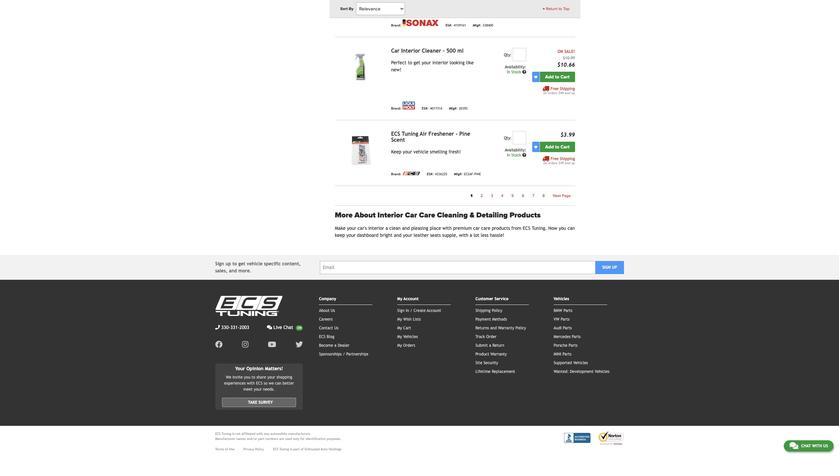 Task type: vqa. For each thing, say whether or not it's contained in the screenshot.
"Make your car's interior a clean and pleasing place with premium car care products from ECS Tuning. Now you can keep your dashboard bright and your leather seats supple, with a lot less hassle!"
yes



Task type: locate. For each thing, give the bounding box(es) containing it.
0 vertical spatial account
[[404, 297, 419, 302]]

0 vertical spatial can
[[568, 226, 575, 231]]

of left the enthusiast
[[301, 448, 304, 451]]

my up my wish lists
[[398, 297, 403, 302]]

to
[[559, 6, 563, 11], [408, 60, 413, 65], [556, 74, 560, 80], [556, 144, 560, 150], [233, 261, 237, 267], [252, 375, 256, 380]]

1 vertical spatial interior
[[369, 226, 384, 231]]

$49 down $3.99
[[559, 161, 564, 165]]

0 horizontal spatial -
[[443, 48, 445, 54]]

1 free from the top
[[551, 4, 559, 9]]

and down $3.99
[[565, 161, 571, 165]]

None number field
[[513, 48, 527, 61], [513, 131, 527, 145], [513, 48, 527, 61], [513, 131, 527, 145]]

sign inside button
[[603, 265, 611, 270]]

interior
[[433, 60, 449, 65], [369, 226, 384, 231]]

0 vertical spatial tuning
[[402, 131, 419, 137]]

1 horizontal spatial return
[[547, 6, 558, 11]]

can right now
[[568, 226, 575, 231]]

0 vertical spatial policy
[[492, 309, 503, 313]]

cart down $10.66 in the right of the page
[[561, 74, 570, 80]]

question circle image for $3.99
[[523, 153, 527, 157]]

2 on from the top
[[544, 161, 548, 165]]

of left use
[[225, 448, 228, 451]]

es#4336225 - ecsaf-pine - ecs tuning air freshener - pine scent - keep your vehicle smelling fresh! - ecs - audi bmw volkswagen mercedes benz mini porsche image
[[335, 131, 386, 169]]

parts
[[564, 309, 573, 313], [561, 317, 570, 322], [563, 326, 572, 331], [572, 335, 581, 339], [569, 343, 578, 348], [563, 352, 572, 357]]

0 vertical spatial vehicle
[[414, 149, 429, 155]]

chat with us
[[802, 444, 829, 449]]

es#:
[[446, 23, 453, 27], [422, 107, 429, 110], [427, 172, 434, 176]]

part down any
[[258, 437, 265, 441]]

0 horizontal spatial is
[[232, 432, 235, 436]]

tuning left air
[[402, 131, 419, 137]]

3 my from the top
[[398, 326, 402, 331]]

by
[[349, 6, 354, 11]]

your inside perfect to get your interior looking like new!
[[422, 60, 431, 65]]

parts up mercedes parts
[[563, 326, 572, 331]]

1 vertical spatial mfg#:
[[449, 107, 458, 110]]

parts right vw
[[561, 317, 570, 322]]

1 vertical spatial policy
[[516, 326, 527, 331]]

1 vertical spatial vehicle
[[247, 261, 263, 267]]

fresh!
[[449, 149, 461, 155]]

my for my orders
[[398, 343, 402, 348]]

return down order
[[493, 343, 505, 348]]

orders
[[549, 91, 558, 95], [549, 161, 558, 165]]

1 in stock from the top
[[507, 70, 523, 74]]

submit a return
[[476, 343, 505, 348]]

2 vertical spatial es#:
[[427, 172, 434, 176]]

product warranty link
[[476, 352, 507, 357]]

0 vertical spatial us
[[331, 309, 335, 313]]

1 stock from the top
[[512, 70, 522, 74]]

next page link
[[549, 191, 576, 200]]

1 vertical spatial tuning
[[222, 432, 231, 436]]

1 vertical spatial orders
[[549, 161, 558, 165]]

tuning for freshener
[[402, 131, 419, 137]]

orders up next
[[549, 161, 558, 165]]

about
[[355, 211, 376, 220], [319, 309, 330, 313]]

add
[[546, 74, 554, 80], [546, 144, 554, 150]]

1 vertical spatial stock
[[512, 153, 522, 158]]

get up more.
[[239, 261, 246, 267]]

1 horizontal spatial interior
[[433, 60, 449, 65]]

5
[[512, 193, 514, 198]]

comments image
[[267, 325, 272, 330], [790, 442, 799, 450]]

1 vertical spatial brand:
[[392, 107, 402, 110]]

account up sign in / create account link
[[404, 297, 419, 302]]

on
[[544, 91, 548, 95], [544, 161, 548, 165]]

1 availability: from the top
[[505, 65, 527, 69]]

0 vertical spatial orders
[[549, 91, 558, 95]]

1 vertical spatial qty:
[[504, 136, 512, 141]]

2003
[[240, 325, 250, 330]]

2 vertical spatial free
[[551, 157, 559, 161]]

0 vertical spatial stock
[[512, 70, 522, 74]]

more about interior car care cleaning & detailing products
[[335, 211, 541, 220]]

1 my from the top
[[398, 297, 403, 302]]

tuning inside ecs tuning air freshener - pine scent
[[402, 131, 419, 137]]

cart
[[561, 74, 570, 80], [561, 144, 570, 150], [404, 326, 411, 331]]

0 horizontal spatial about
[[319, 309, 330, 313]]

1 vertical spatial free
[[551, 87, 559, 91]]

company
[[319, 297, 337, 302]]

1 vertical spatial return
[[493, 343, 505, 348]]

add right add to wish list image
[[546, 144, 554, 150]]

can right we
[[275, 381, 282, 386]]

stock for on sale!
[[512, 70, 522, 74]]

5 my from the top
[[398, 343, 402, 348]]

only
[[293, 437, 300, 441]]

add to cart button down $3.99
[[540, 142, 576, 152]]

caret up image
[[543, 7, 546, 11]]

interior up clean
[[378, 211, 404, 220]]

you right now
[[559, 226, 567, 231]]

0 vertical spatial qty:
[[504, 53, 512, 57]]

experiences
[[224, 381, 246, 386]]

338400
[[483, 23, 494, 27]]

-
[[443, 48, 445, 54], [456, 131, 458, 137]]

1 add to cart button from the top
[[540, 72, 576, 82]]

brand: for car
[[392, 107, 402, 110]]

replacement
[[492, 370, 516, 374]]

1 vertical spatial comments image
[[790, 442, 799, 450]]

1 horizontal spatial chat
[[802, 444, 812, 449]]

0 vertical spatial brand:
[[392, 23, 402, 27]]

parts for bmw parts
[[564, 309, 573, 313]]

add to wish list image
[[535, 75, 538, 79]]

you right invite
[[244, 375, 251, 380]]

needs.
[[263, 387, 275, 392]]

free shipping on orders $49 and up
[[544, 87, 576, 95], [544, 157, 576, 165]]

add to cart button down $10.66 in the right of the page
[[540, 72, 576, 82]]

1 vertical spatial about
[[319, 309, 330, 313]]

your opinion matters!
[[235, 366, 283, 372]]

ecs inside ecs tuning is not affiliated with any automobile manufacturers. manufacturer names and/or part numbers are used only for identification purposes.
[[215, 432, 221, 436]]

contact
[[319, 326, 333, 331]]

holdings
[[329, 448, 342, 451]]

about up car's at the left
[[355, 211, 376, 220]]

interior down cleaner
[[433, 60, 449, 65]]

tuning down are on the bottom of the page
[[280, 448, 289, 451]]

0 vertical spatial cart
[[561, 74, 570, 80]]

0 vertical spatial in stock
[[507, 70, 523, 74]]

2 vertical spatial in
[[406, 309, 409, 313]]

add to cart down $3.99
[[546, 144, 570, 150]]

tuning inside ecs tuning is not affiliated with any automobile manufacturers. manufacturer names and/or part numbers are used only for identification purposes.
[[222, 432, 231, 436]]

numbers
[[266, 437, 278, 441]]

1 horizontal spatial can
[[568, 226, 575, 231]]

lists
[[413, 317, 421, 322]]

return right caret up image
[[547, 6, 558, 11]]

1 vertical spatial account
[[427, 309, 442, 313]]

1 horizontal spatial vehicle
[[414, 149, 429, 155]]

terms
[[215, 448, 224, 451]]

parts down the porsche parts
[[563, 352, 572, 357]]

bmw parts
[[554, 309, 573, 313]]

ecs inside ecs tuning air freshener - pine scent
[[392, 131, 401, 137]]

1 vertical spatial question circle image
[[523, 153, 527, 157]]

1 horizontal spatial tuning
[[280, 448, 289, 451]]

warranty down methods
[[498, 326, 515, 331]]

my left wish
[[398, 317, 402, 322]]

payment methods
[[476, 317, 508, 322]]

0 vertical spatial you
[[559, 226, 567, 231]]

mfg#: left 20392
[[449, 107, 458, 110]]

2 vertical spatial policy
[[255, 448, 264, 451]]

vw parts link
[[554, 317, 570, 322]]

and down clean
[[394, 233, 402, 238]]

mfg#: 338400
[[473, 23, 494, 27]]

0 horizontal spatial policy
[[255, 448, 264, 451]]

my for my cart
[[398, 326, 402, 331]]

ecs tuning air freshener - pine scent link
[[392, 131, 471, 143]]

brand: left ecs - corporate logo
[[392, 172, 402, 176]]

ecs up keep
[[392, 131, 401, 137]]

stock for $3.99
[[512, 153, 522, 158]]

add to cart button for add to wish list image
[[540, 142, 576, 152]]

porsche
[[554, 343, 568, 348]]

1 vertical spatial is
[[290, 448, 293, 451]]

keep
[[392, 149, 402, 155]]

to inside perfect to get your interior looking like new!
[[408, 60, 413, 65]]

can inside 'make your car's interior a clean and pleasing place with premium car care products from ecs tuning. now you can keep your dashboard bright and your leather seats supple, with a lot less hassle!'
[[568, 226, 575, 231]]

get down 'car interior cleaner - 500 ml' link
[[414, 60, 421, 65]]

add right add to wish list icon
[[546, 74, 554, 80]]

1 horizontal spatial get
[[414, 60, 421, 65]]

vehicles right development
[[595, 370, 610, 374]]

in for car interior cleaner - 500 ml
[[507, 70, 511, 74]]

get inside sign up to get vehicle specific content, sales, and more.
[[239, 261, 246, 267]]

brand: left the sonax - corporate logo
[[392, 23, 402, 27]]

1 vertical spatial add to cart button
[[540, 142, 576, 152]]

you inside 'make your car's interior a clean and pleasing place with premium car care products from ecs tuning. now you can keep your dashboard bright and your leather seats supple, with a lot less hassle!'
[[559, 226, 567, 231]]

is inside ecs tuning is not affiliated with any automobile manufacturers. manufacturer names and/or part numbers are used only for identification purposes.
[[232, 432, 235, 436]]

interior inside 'make your car's interior a clean and pleasing place with premium car care products from ecs tuning. now you can keep your dashboard bright and your leather seats supple, with a lot less hassle!'
[[369, 226, 384, 231]]

and right sales,
[[229, 268, 237, 274]]

products
[[510, 211, 541, 220]]

add to cart button
[[540, 72, 576, 82], [540, 142, 576, 152]]

1 question circle image from the top
[[523, 70, 527, 74]]

3 brand: from the top
[[392, 172, 402, 176]]

tuning up manufacturer
[[222, 432, 231, 436]]

1 vertical spatial chat
[[802, 444, 812, 449]]

comments image left the live
[[267, 325, 272, 330]]

us inside chat with us link
[[824, 444, 829, 449]]

1 vertical spatial free shipping on orders $49 and up
[[544, 157, 576, 165]]

you
[[559, 226, 567, 231], [244, 375, 251, 380]]

chat with us link
[[785, 441, 835, 452]]

from
[[512, 226, 522, 231]]

qty: for ml
[[504, 53, 512, 57]]

qty:
[[504, 53, 512, 57], [504, 136, 512, 141]]

vehicle up more.
[[247, 261, 263, 267]]

shopping
[[277, 375, 293, 380]]

sign inside sign up to get vehicle specific content, sales, and more.
[[215, 261, 224, 267]]

paginated product list navigation navigation
[[335, 191, 576, 200]]

car up perfect
[[392, 48, 400, 54]]

part down only
[[294, 448, 300, 451]]

question circle image
[[523, 70, 527, 74], [523, 153, 527, 157]]

0 horizontal spatial comments image
[[267, 325, 272, 330]]

vehicles up orders
[[404, 335, 418, 339]]

0 horizontal spatial vehicle
[[247, 261, 263, 267]]

your
[[235, 366, 245, 372]]

2 add to cart button from the top
[[540, 142, 576, 152]]

my left orders
[[398, 343, 402, 348]]

in stock for $3.99
[[507, 153, 523, 158]]

service
[[495, 297, 509, 302]]

parts down mercedes parts
[[569, 343, 578, 348]]

part inside ecs tuning is not affiliated with any automobile manufacturers. manufacturer names and/or part numbers are used only for identification purposes.
[[258, 437, 265, 441]]

in stock for on sale!
[[507, 70, 523, 74]]

ecs down numbers
[[273, 448, 279, 451]]

sign for sign in / create account
[[398, 309, 405, 313]]

sale!
[[565, 49, 576, 54]]

es#: left "4159161"
[[446, 23, 453, 27]]

availability: for on sale!
[[505, 65, 527, 69]]

0 vertical spatial add
[[546, 74, 554, 80]]

1 vertical spatial add to cart
[[546, 144, 570, 150]]

parts up the porsche parts
[[572, 335, 581, 339]]

0 vertical spatial in
[[507, 70, 511, 74]]

car up pleasing
[[405, 211, 418, 220]]

become a dealer
[[319, 343, 350, 348]]

product warranty
[[476, 352, 507, 357]]

looking
[[450, 60, 465, 65]]

us
[[331, 309, 335, 313], [335, 326, 339, 331], [824, 444, 829, 449]]

0 horizontal spatial you
[[244, 375, 251, 380]]

0 horizontal spatial of
[[225, 448, 228, 451]]

add for add to wish list icon
[[546, 74, 554, 80]]

keep
[[335, 233, 345, 238]]

products
[[492, 226, 511, 231]]

1 horizontal spatial is
[[290, 448, 293, 451]]

2 horizontal spatial sign
[[603, 265, 611, 270]]

and right clean
[[402, 226, 410, 231]]

1 vertical spatial can
[[275, 381, 282, 386]]

0 vertical spatial question circle image
[[523, 70, 527, 74]]

sign for sign up to get vehicle specific content, sales, and more.
[[215, 261, 224, 267]]

youtube logo image
[[268, 341, 276, 349]]

free shipping on orders $49 and up down $10.66 in the right of the page
[[544, 87, 576, 95]]

cart down $3.99
[[561, 144, 570, 150]]

1 vertical spatial add
[[546, 144, 554, 150]]

330-331-2003 link
[[215, 324, 250, 331]]

mfg#: left ecsaf-
[[454, 172, 463, 176]]

policy for privacy policy
[[255, 448, 264, 451]]

1 vertical spatial /
[[343, 352, 345, 357]]

my cart link
[[398, 326, 411, 331]]

about up careers link
[[319, 309, 330, 313]]

survey
[[259, 400, 273, 405]]

0 horizontal spatial part
[[258, 437, 265, 441]]

/ left the create
[[411, 309, 413, 313]]

sign in / create account link
[[398, 309, 442, 313]]

add to wish list image
[[535, 145, 538, 149]]

1 horizontal spatial -
[[456, 131, 458, 137]]

policy for shipping policy
[[492, 309, 503, 313]]

$49 down $10.66 in the right of the page
[[559, 91, 564, 95]]

2 add to cart from the top
[[546, 144, 570, 150]]

my up the my vehicles
[[398, 326, 402, 331]]

instagram logo image
[[242, 341, 249, 349]]

1 vertical spatial in
[[507, 153, 511, 158]]

2 free from the top
[[551, 87, 559, 91]]

is down used on the left bottom
[[290, 448, 293, 451]]

shipping down $10.66 in the right of the page
[[560, 87, 576, 91]]

mfg#: ecsaf-pine
[[454, 172, 482, 176]]

cart down wish
[[404, 326, 411, 331]]

orders down $10.66 in the right of the page
[[549, 91, 558, 95]]

ecs
[[392, 131, 401, 137], [523, 226, 531, 231], [319, 335, 326, 339], [256, 381, 263, 386], [215, 432, 221, 436], [273, 448, 279, 451]]

are
[[279, 437, 284, 441]]

parts for vw parts
[[561, 317, 570, 322]]

car interior cleaner - 500 ml link
[[392, 48, 464, 54]]

dealer
[[338, 343, 350, 348]]

1 add from the top
[[546, 74, 554, 80]]

more.
[[239, 268, 252, 274]]

1 of from the left
[[225, 448, 228, 451]]

bmw
[[554, 309, 563, 313]]

smelling
[[430, 149, 448, 155]]

add to cart down $10.66 in the right of the page
[[546, 74, 570, 80]]

/ down dealer
[[343, 352, 345, 357]]

1 horizontal spatial comments image
[[790, 442, 799, 450]]

account right the create
[[427, 309, 442, 313]]

warranty up "security"
[[491, 352, 507, 357]]

can inside we invite you to share your shopping experiences with ecs so we can better meet your needs.
[[275, 381, 282, 386]]

ecs right from at the right
[[523, 226, 531, 231]]

and inside sign up to get vehicle specific content, sales, and more.
[[229, 268, 237, 274]]

and/or
[[247, 437, 257, 441]]

and down $10.66 in the right of the page
[[565, 91, 571, 95]]

1 vertical spatial cart
[[561, 144, 570, 150]]

up
[[572, 91, 576, 95], [572, 161, 576, 165], [226, 261, 231, 267], [613, 265, 618, 270]]

sponsorships
[[319, 352, 342, 357]]

2 qty: from the top
[[504, 136, 512, 141]]

2 vertical spatial tuning
[[280, 448, 289, 451]]

0 vertical spatial interior
[[402, 48, 421, 54]]

4 my from the top
[[398, 335, 402, 339]]

1 qty: from the top
[[504, 53, 512, 57]]

clean
[[390, 226, 401, 231]]

tuning for not
[[222, 432, 231, 436]]

comments image left chat with us
[[790, 442, 799, 450]]

Email email field
[[320, 261, 596, 274]]

- left 500
[[443, 48, 445, 54]]

2 free shipping on orders $49 and up from the top
[[544, 157, 576, 165]]

1 horizontal spatial part
[[294, 448, 300, 451]]

1 vertical spatial part
[[294, 448, 300, 451]]

1 vertical spatial in stock
[[507, 153, 523, 158]]

4 link
[[498, 191, 508, 200]]

1 add to cart from the top
[[546, 74, 570, 80]]

phone image
[[215, 325, 220, 330]]

es#: left "4017314" at the top right of page
[[422, 107, 429, 110]]

up inside sign up to get vehicle specific content, sales, and more.
[[226, 261, 231, 267]]

comments image inside live chat link
[[267, 325, 272, 330]]

interior up dashboard
[[369, 226, 384, 231]]

vehicle left smelling
[[414, 149, 429, 155]]

ecs up manufacturer
[[215, 432, 221, 436]]

0 vertical spatial add to cart
[[546, 74, 570, 80]]

1 vertical spatial $49
[[559, 161, 564, 165]]

premium
[[454, 226, 472, 231]]

ecs - corporate logo image
[[403, 172, 421, 175]]

- left pine
[[456, 131, 458, 137]]

mini
[[554, 352, 562, 357]]

2 stock from the top
[[512, 153, 522, 158]]

2 my from the top
[[398, 317, 402, 322]]

free shipping on orders $49 and up down $3.99
[[544, 157, 576, 165]]

1 vertical spatial you
[[244, 375, 251, 380]]

interior up perfect
[[402, 48, 421, 54]]

my down 'my cart' link at the bottom
[[398, 335, 402, 339]]

0 vertical spatial is
[[232, 432, 235, 436]]

tuning
[[402, 131, 419, 137], [222, 432, 231, 436], [280, 448, 289, 451]]

1 orders from the top
[[549, 91, 558, 95]]

2 add from the top
[[546, 144, 554, 150]]

3
[[491, 193, 494, 198]]

to inside sign up to get vehicle specific content, sales, and more.
[[233, 261, 237, 267]]

2 brand: from the top
[[392, 107, 402, 110]]

add to cart for add to cart button corresponding to add to wish list icon
[[546, 74, 570, 80]]

sign for sign up
[[603, 265, 611, 270]]

8 link
[[539, 191, 549, 200]]

vehicle inside sign up to get vehicle specific content, sales, and more.
[[247, 261, 263, 267]]

mfg#: left the 338400
[[473, 23, 482, 27]]

0 vertical spatial warranty
[[498, 326, 515, 331]]

2 question circle image from the top
[[523, 153, 527, 157]]

0 vertical spatial part
[[258, 437, 265, 441]]

any
[[264, 432, 270, 436]]

perfect to get your interior looking like new!
[[392, 60, 474, 72]]

supple,
[[443, 233, 458, 238]]

cart for add to cart button for add to wish list image
[[561, 144, 570, 150]]

0 vertical spatial availability:
[[505, 65, 527, 69]]

product
[[476, 352, 490, 357]]

0 horizontal spatial get
[[239, 261, 246, 267]]

parts right bmw
[[564, 309, 573, 313]]

is for part
[[290, 448, 293, 451]]

0 horizontal spatial /
[[343, 352, 345, 357]]

ecs blog link
[[319, 335, 335, 339]]

like
[[467, 60, 474, 65]]

shipping up payment
[[476, 309, 491, 313]]

car
[[392, 48, 400, 54], [405, 211, 418, 220]]

0 horizontal spatial can
[[275, 381, 282, 386]]

is for not
[[232, 432, 235, 436]]

0 vertical spatial on
[[544, 91, 548, 95]]

2 availability: from the top
[[505, 148, 527, 153]]

mfg#: for ml
[[449, 107, 458, 110]]

0 vertical spatial comments image
[[267, 325, 272, 330]]

shipping
[[560, 4, 576, 9], [560, 87, 576, 91], [560, 157, 576, 161], [476, 309, 491, 313]]

is left not
[[232, 432, 235, 436]]

ecs left 'so' at the left of page
[[256, 381, 263, 386]]

comments image inside chat with us link
[[790, 442, 799, 450]]

0 vertical spatial car
[[392, 48, 400, 54]]

0 horizontal spatial car
[[392, 48, 400, 54]]

top
[[564, 6, 570, 11]]

keep your vehicle smelling fresh!
[[392, 149, 461, 155]]

my wish lists link
[[398, 317, 421, 322]]

comments image for live
[[267, 325, 272, 330]]

my for my wish lists
[[398, 317, 402, 322]]

shipping down $3.99
[[560, 157, 576, 161]]

0 horizontal spatial interior
[[369, 226, 384, 231]]

2 horizontal spatial tuning
[[402, 131, 419, 137]]

ecs left blog
[[319, 335, 326, 339]]

2 vertical spatial mfg#:
[[454, 172, 463, 176]]

my for my vehicles
[[398, 335, 402, 339]]

es#: left 4336225
[[427, 172, 434, 176]]

0 vertical spatial interior
[[433, 60, 449, 65]]

2 in stock from the top
[[507, 153, 523, 158]]

0 vertical spatial free shipping on orders $49 and up
[[544, 87, 576, 95]]

es#4159161 - 338400 - sonax glass cleaner - 750ml - streak-free glass cleaner for clearer vision - sonax - audi bmw volkswagen mercedes benz mini porsche image
[[335, 0, 386, 4]]

1 horizontal spatial car
[[405, 211, 418, 220]]

2 vertical spatial us
[[824, 444, 829, 449]]

1 brand: from the top
[[392, 23, 402, 27]]

0 vertical spatial -
[[443, 48, 445, 54]]

brand: left liqui-moly - corporate logo
[[392, 107, 402, 110]]

a left lot
[[470, 233, 473, 238]]

in
[[507, 70, 511, 74], [507, 153, 511, 158], [406, 309, 409, 313]]

es#4017314 - 20392 - car interior cleaner - 500 ml - perfect to get your interior looking like new! - liqui-moly - audi bmw volkswagen mercedes benz mini porsche image
[[335, 48, 386, 86]]

shipping right caret up image
[[560, 4, 576, 9]]



Task type: describe. For each thing, give the bounding box(es) containing it.
terms of use
[[215, 448, 235, 451]]

audi
[[554, 326, 562, 331]]

cleaner
[[422, 48, 442, 54]]

2 horizontal spatial policy
[[516, 326, 527, 331]]

wanted: development vehicles link
[[554, 370, 610, 374]]

2 $49 from the top
[[559, 161, 564, 165]]

get inside perfect to get your interior looking like new!
[[414, 60, 421, 65]]

seats
[[431, 233, 441, 238]]

wanted: development vehicles
[[554, 370, 610, 374]]

ecsaf-
[[464, 172, 475, 176]]

es#: 4336225
[[427, 172, 448, 176]]

enthusiast auto holdings link
[[305, 447, 342, 452]]

sales,
[[215, 268, 228, 274]]

1 $49 from the top
[[559, 91, 564, 95]]

es#: for freshener
[[427, 172, 434, 176]]

ecs inside 'make your car's interior a clean and pleasing place with premium car care products from ecs tuning. now you can keep your dashboard bright and your leather seats supple, with a lot less hassle!'
[[523, 226, 531, 231]]

dashboard
[[357, 233, 379, 238]]

automobile
[[271, 432, 288, 436]]

lifetime replacement link
[[476, 370, 516, 374]]

2 vertical spatial cart
[[404, 326, 411, 331]]

take survey button
[[222, 398, 297, 407]]

with inside ecs tuning is not affiliated with any automobile manufacturers. manufacturer names and/or part numbers are used only for identification purposes.
[[257, 432, 263, 436]]

0 horizontal spatial return
[[493, 343, 505, 348]]

about us link
[[319, 309, 335, 313]]

tuning for part
[[280, 448, 289, 451]]

ecs tuning is not affiliated with any automobile manufacturers. manufacturer names and/or part numbers are used only for identification purposes.
[[215, 432, 342, 441]]

more
[[335, 211, 353, 220]]

sonax - corporate logo image
[[403, 19, 439, 27]]

liqui-moly - corporate logo image
[[403, 102, 416, 110]]

bmw parts link
[[554, 309, 573, 313]]

my vehicles
[[398, 335, 418, 339]]

0 vertical spatial about
[[355, 211, 376, 220]]

$10.66
[[558, 62, 576, 68]]

vehicles up bmw parts at the bottom of the page
[[554, 297, 570, 302]]

interior inside perfect to get your interior looking like new!
[[433, 60, 449, 65]]

parts for mercedes parts
[[572, 335, 581, 339]]

2 orders from the top
[[549, 161, 558, 165]]

a left dealer
[[335, 343, 337, 348]]

a up bright
[[386, 226, 388, 231]]

3 free from the top
[[551, 157, 559, 161]]

add for add to wish list image
[[546, 144, 554, 150]]

1 horizontal spatial account
[[427, 309, 442, 313]]

1 horizontal spatial /
[[411, 309, 413, 313]]

ecs blog
[[319, 335, 335, 339]]

my vehicles link
[[398, 335, 418, 339]]

brand: for ecs
[[392, 172, 402, 176]]

mfg#: for pine
[[454, 172, 463, 176]]

partnerships
[[347, 352, 369, 357]]

parts for audi parts
[[563, 326, 572, 331]]

live chat link
[[267, 324, 303, 331]]

parts for porsche parts
[[569, 343, 578, 348]]

es#: 4159161
[[446, 23, 467, 27]]

and up order
[[491, 326, 497, 331]]

pine
[[475, 172, 482, 176]]

vehicles up the wanted: development vehicles link
[[574, 361, 588, 366]]

- inside ecs tuning air freshener - pine scent
[[456, 131, 458, 137]]

us for contact us
[[335, 326, 339, 331]]

1 vertical spatial warranty
[[491, 352, 507, 357]]

question circle image for on sale!
[[523, 70, 527, 74]]

3 link
[[487, 191, 498, 200]]

manufacturer
[[215, 437, 235, 441]]

contact us link
[[319, 326, 339, 331]]

0 horizontal spatial account
[[404, 297, 419, 302]]

porsche parts
[[554, 343, 578, 348]]

audi parts
[[554, 326, 572, 331]]

es#: for -
[[422, 107, 429, 110]]

in for ecs tuning air freshener - pine scent
[[507, 153, 511, 158]]

ecs for ecs tuning is part of enthusiast auto holdings
[[273, 448, 279, 451]]

blog
[[327, 335, 335, 339]]

1 free shipping on orders $49 and up from the top
[[544, 87, 576, 95]]

my cart
[[398, 326, 411, 331]]

on
[[558, 49, 564, 54]]

shipping policy link
[[476, 309, 503, 313]]

pleasing
[[412, 226, 429, 231]]

cart for add to cart button corresponding to add to wish list icon
[[561, 74, 570, 80]]

detailing
[[477, 211, 508, 220]]

live chat
[[274, 325, 293, 330]]

make
[[335, 226, 346, 231]]

1 on from the top
[[544, 91, 548, 95]]

ecs for ecs tuning air freshener - pine scent
[[392, 131, 401, 137]]

vw parts
[[554, 317, 570, 322]]

car
[[474, 226, 480, 231]]

up inside button
[[613, 265, 618, 270]]

about us
[[319, 309, 335, 313]]

sign up button
[[596, 261, 624, 274]]

ecs for ecs blog
[[319, 335, 326, 339]]

0 vertical spatial mfg#:
[[473, 23, 482, 27]]

shipping policy
[[476, 309, 503, 313]]

1 vertical spatial car
[[405, 211, 418, 220]]

add to cart for add to cart button for add to wish list image
[[546, 144, 570, 150]]

0 vertical spatial es#:
[[446, 23, 453, 27]]

availability: for $3.99
[[505, 148, 527, 153]]

mfg#: 20392
[[449, 107, 468, 110]]

make your car's interior a clean and pleasing place with premium car care products from ecs tuning. now you can keep your dashboard bright and your leather seats supple, with a lot less hassle!
[[335, 226, 575, 238]]

less
[[481, 233, 489, 238]]

returns and warranty policy
[[476, 326, 527, 331]]

facebook logo image
[[215, 341, 223, 349]]

track
[[476, 335, 486, 339]]

2 of from the left
[[301, 448, 304, 451]]

parts for mini parts
[[563, 352, 572, 357]]

you inside we invite you to share your shopping experiences with ecs so we can better meet your needs.
[[244, 375, 251, 380]]

not
[[236, 432, 241, 436]]

content,
[[282, 261, 301, 267]]

4336225
[[435, 172, 448, 176]]

contact us
[[319, 326, 339, 331]]

20392
[[459, 107, 468, 110]]

qty: for pine
[[504, 136, 512, 141]]

0 vertical spatial chat
[[284, 325, 293, 330]]

sort
[[341, 6, 348, 11]]

4159161
[[454, 23, 467, 27]]

better
[[283, 381, 294, 386]]

privacy policy
[[244, 448, 264, 451]]

with inside we invite you to share your shopping experiences with ecs so we can better meet your needs.
[[247, 381, 255, 386]]

to inside we invite you to share your shopping experiences with ecs so we can better meet your needs.
[[252, 375, 256, 380]]

my wish lists
[[398, 317, 421, 322]]

1 vertical spatial interior
[[378, 211, 404, 220]]

create
[[414, 309, 426, 313]]

mercedes
[[554, 335, 571, 339]]

us for about us
[[331, 309, 335, 313]]

security
[[484, 361, 499, 366]]

live
[[274, 325, 282, 330]]

my orders link
[[398, 343, 416, 348]]

2 link
[[477, 191, 487, 200]]

careers
[[319, 317, 333, 322]]

enthusiast
[[305, 448, 320, 451]]

es#: 4017314
[[422, 107, 443, 110]]

2
[[481, 193, 483, 198]]

auto
[[321, 448, 328, 451]]

audi parts link
[[554, 326, 572, 331]]

twitter logo image
[[296, 341, 303, 349]]

ecs tuning image
[[215, 296, 282, 316]]

return to top
[[546, 6, 570, 11]]

sign in / create account
[[398, 309, 442, 313]]

comments image for chat
[[790, 442, 799, 450]]

add to cart button for add to wish list icon
[[540, 72, 576, 82]]

my for my account
[[398, 297, 403, 302]]

take survey
[[248, 400, 273, 405]]

purposes.
[[327, 437, 342, 441]]

330-
[[221, 325, 231, 330]]

next
[[553, 193, 561, 198]]

use
[[229, 448, 235, 451]]

ecs inside we invite you to share your shopping experiences with ecs so we can better meet your needs.
[[256, 381, 263, 386]]

a right submit
[[490, 343, 492, 348]]

we
[[226, 375, 232, 380]]

site security
[[476, 361, 499, 366]]

used
[[285, 437, 292, 441]]

ecs for ecs tuning is not affiliated with any automobile manufacturers. manufacturer names and/or part numbers are used only for identification purposes.
[[215, 432, 221, 436]]



